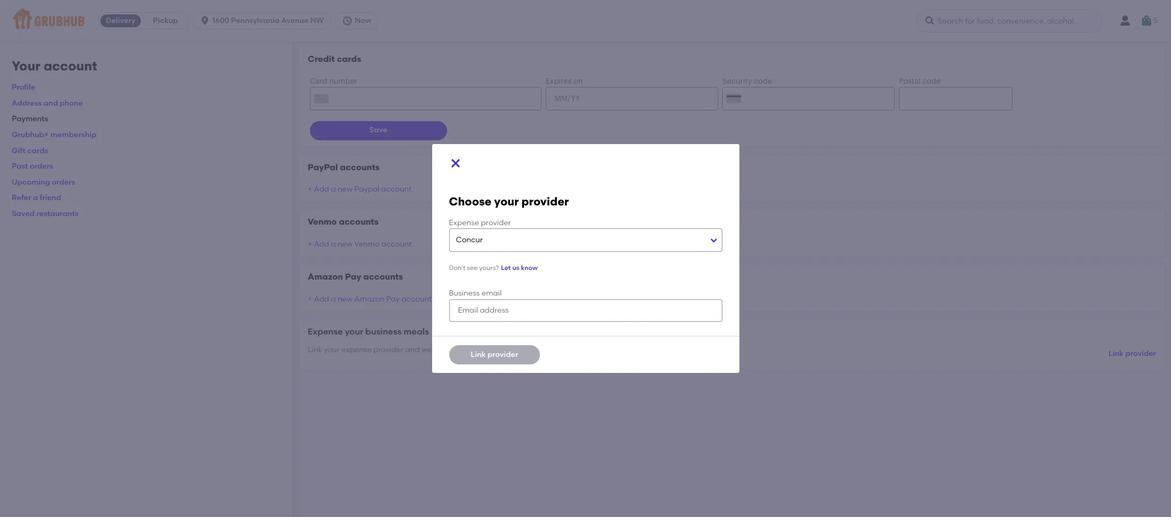 Task type: describe. For each thing, give the bounding box(es) containing it.
now
[[355, 16, 372, 25]]

receipts
[[458, 345, 488, 354]]

accounts for venmo accounts
[[339, 217, 379, 227]]

a for paypal
[[331, 185, 336, 194]]

hours
[[523, 345, 543, 354]]

now button
[[335, 12, 383, 29]]

svg image
[[342, 15, 353, 26]]

profile link
[[12, 83, 35, 92]]

1600 pennsylvania avenue nw
[[213, 16, 324, 25]]

delivery
[[106, 16, 135, 25]]

your account
[[12, 58, 97, 74]]

let us know button
[[501, 259, 538, 278]]

a for amazon
[[331, 295, 336, 304]]

1600 pennsylvania avenue nw button
[[193, 12, 335, 29]]

new for paypal
[[338, 185, 353, 194]]

amazon pay accounts
[[308, 272, 403, 282]]

saved restaurants link
[[12, 209, 79, 218]]

and inside link your expense provider and we'll send receipts within 24 hours of order confirmation. link provider
[[406, 345, 420, 354]]

don't see yours? let us know
[[449, 264, 538, 272]]

your for choose
[[495, 195, 519, 208]]

pennsylvania
[[231, 16, 280, 25]]

expense provider
[[449, 218, 511, 228]]

meals
[[404, 327, 429, 337]]

link your expense provider and we'll send receipts within 24 hours of order confirmation. link provider
[[308, 345, 1157, 358]]

us
[[513, 264, 520, 272]]

grubhub+
[[12, 130, 49, 139]]

nw
[[310, 16, 324, 25]]

address
[[12, 99, 42, 108]]

paypal accounts
[[308, 162, 380, 172]]

saved
[[12, 209, 35, 218]]

a right refer
[[33, 193, 38, 203]]

+ add a new amazon pay account
[[308, 295, 432, 304]]

send
[[439, 345, 457, 354]]

0 horizontal spatial venmo
[[308, 217, 337, 227]]

past orders
[[12, 162, 53, 171]]

cards for credit cards
[[337, 54, 361, 64]]

gift
[[12, 146, 25, 155]]

account up amazon pay accounts
[[382, 240, 412, 249]]

main navigation navigation
[[0, 0, 1172, 42]]

venmo accounts
[[308, 217, 379, 227]]

expense for expense your business meals
[[308, 327, 343, 337]]

24
[[513, 345, 521, 354]]

expense
[[342, 345, 372, 354]]

add for venmo accounts
[[314, 240, 329, 249]]

account up phone
[[44, 58, 97, 74]]

5 button
[[1141, 11, 1158, 30]]

we'll
[[422, 345, 437, 354]]

link for link your expense provider and we'll send receipts within 24 hours of order confirmation. link provider
[[308, 345, 322, 354]]

know
[[521, 264, 538, 272]]

email
[[482, 289, 502, 298]]

refer
[[12, 193, 31, 203]]

+ add a new paypal account
[[308, 185, 412, 194]]

refer a friend link
[[12, 193, 61, 203]]

choose
[[449, 195, 492, 208]]

add for paypal accounts
[[314, 185, 329, 194]]

expense your business meals
[[308, 327, 429, 337]]

account up meals
[[402, 295, 432, 304]]

+ add a new amazon pay account link
[[308, 295, 432, 304]]

past
[[12, 162, 28, 171]]

of
[[545, 345, 552, 354]]

membership
[[50, 130, 96, 139]]

don't
[[449, 264, 466, 272]]

business
[[449, 289, 480, 298]]

a for venmo
[[331, 240, 336, 249]]

paypal
[[308, 162, 338, 172]]

saved restaurants
[[12, 209, 79, 218]]

address and phone link
[[12, 99, 83, 108]]

1 horizontal spatial link provider button
[[1109, 345, 1157, 364]]

profile
[[12, 83, 35, 92]]

pickup
[[153, 16, 178, 25]]

upcoming orders
[[12, 178, 75, 187]]

gift cards link
[[12, 146, 48, 155]]

your
[[12, 58, 40, 74]]

save button
[[310, 121, 447, 140]]

accounts for paypal accounts
[[340, 162, 380, 172]]



Task type: locate. For each thing, give the bounding box(es) containing it.
2 vertical spatial accounts
[[364, 272, 403, 282]]

link provider
[[471, 350, 519, 359]]

cards right credit in the top of the page
[[337, 54, 361, 64]]

new for amazon
[[338, 295, 353, 304]]

2 vertical spatial add
[[314, 295, 329, 304]]

2 new from the top
[[338, 240, 353, 249]]

orders for past orders
[[30, 162, 53, 171]]

svg image inside 1600 pennsylvania avenue nw button
[[200, 15, 210, 26]]

1 horizontal spatial and
[[406, 345, 420, 354]]

pickup button
[[143, 12, 188, 29]]

expense
[[449, 218, 479, 228], [308, 327, 343, 337]]

1 horizontal spatial pay
[[386, 295, 400, 304]]

a down venmo accounts in the top left of the page
[[331, 240, 336, 249]]

new down amazon pay accounts
[[338, 295, 353, 304]]

0 horizontal spatial link provider button
[[449, 345, 540, 365]]

grubhub+ membership link
[[12, 130, 96, 139]]

orders up upcoming orders link on the left top of page
[[30, 162, 53, 171]]

0 vertical spatial venmo
[[308, 217, 337, 227]]

and left the we'll
[[406, 345, 420, 354]]

account
[[44, 58, 97, 74], [381, 185, 412, 194], [382, 240, 412, 249], [402, 295, 432, 304]]

accounts up + add a new venmo account
[[339, 217, 379, 227]]

svg image inside the 5 button
[[1141, 14, 1153, 27]]

accounts
[[340, 162, 380, 172], [339, 217, 379, 227], [364, 272, 403, 282]]

orders
[[30, 162, 53, 171], [52, 178, 75, 187]]

0 horizontal spatial and
[[44, 99, 58, 108]]

0 vertical spatial new
[[338, 185, 353, 194]]

gift cards
[[12, 146, 48, 155]]

friend
[[40, 193, 61, 203]]

0 vertical spatial your
[[495, 195, 519, 208]]

your inside link your expense provider and we'll send receipts within 24 hours of order confirmation. link provider
[[324, 345, 340, 354]]

0 vertical spatial accounts
[[340, 162, 380, 172]]

expense up expense
[[308, 327, 343, 337]]

0 horizontal spatial expense
[[308, 327, 343, 337]]

delivery button
[[98, 12, 143, 29]]

+ for paypal accounts
[[308, 185, 312, 194]]

1 horizontal spatial link
[[471, 350, 486, 359]]

+ for amazon pay accounts
[[308, 295, 312, 304]]

orders up the friend
[[52, 178, 75, 187]]

2 vertical spatial new
[[338, 295, 353, 304]]

1 vertical spatial new
[[338, 240, 353, 249]]

save
[[370, 126, 388, 135]]

your
[[495, 195, 519, 208], [345, 327, 364, 337], [324, 345, 340, 354]]

add down 'paypal'
[[314, 185, 329, 194]]

1 vertical spatial your
[[345, 327, 364, 337]]

1 add from the top
[[314, 185, 329, 194]]

0 vertical spatial +
[[308, 185, 312, 194]]

link
[[308, 345, 322, 354], [1109, 349, 1124, 358], [471, 350, 486, 359]]

upcoming
[[12, 178, 50, 187]]

3 + from the top
[[308, 295, 312, 304]]

and left phone
[[44, 99, 58, 108]]

provider
[[522, 195, 569, 208], [481, 218, 511, 228], [374, 345, 404, 354], [1126, 349, 1157, 358], [488, 350, 519, 359]]

venmo down venmo accounts in the top left of the page
[[354, 240, 380, 249]]

+ add a new venmo account link
[[308, 240, 412, 249]]

1 vertical spatial and
[[406, 345, 420, 354]]

see
[[467, 264, 478, 272]]

expense down choose
[[449, 218, 479, 228]]

3 new from the top
[[338, 295, 353, 304]]

phone
[[60, 99, 83, 108]]

2 add from the top
[[314, 240, 329, 249]]

link for link provider
[[471, 350, 486, 359]]

3 add from the top
[[314, 295, 329, 304]]

add down venmo accounts in the top left of the page
[[314, 240, 329, 249]]

1 vertical spatial +
[[308, 240, 312, 249]]

1 + from the top
[[308, 185, 312, 194]]

your up the expense provider
[[495, 195, 519, 208]]

amazon
[[308, 272, 343, 282], [355, 295, 385, 304]]

Email address email field
[[449, 299, 723, 322]]

+ down 'paypal'
[[308, 185, 312, 194]]

0 horizontal spatial your
[[324, 345, 340, 354]]

0 vertical spatial expense
[[449, 218, 479, 228]]

svg image
[[1141, 14, 1153, 27], [200, 15, 210, 26], [925, 15, 936, 26], [449, 157, 462, 170]]

credit
[[308, 54, 335, 64]]

1 vertical spatial pay
[[386, 295, 400, 304]]

+ down venmo accounts in the top left of the page
[[308, 240, 312, 249]]

new for venmo
[[338, 240, 353, 249]]

1 vertical spatial venmo
[[354, 240, 380, 249]]

0 horizontal spatial pay
[[345, 272, 361, 282]]

2 + from the top
[[308, 240, 312, 249]]

1 horizontal spatial cards
[[337, 54, 361, 64]]

payments link
[[12, 114, 48, 124]]

refer a friend
[[12, 193, 61, 203]]

grubhub+ membership
[[12, 130, 96, 139]]

1 vertical spatial amazon
[[355, 295, 385, 304]]

0 vertical spatial add
[[314, 185, 329, 194]]

cards up "past orders" link
[[27, 146, 48, 155]]

2 vertical spatial your
[[324, 345, 340, 354]]

pay
[[345, 272, 361, 282], [386, 295, 400, 304]]

0 vertical spatial pay
[[345, 272, 361, 282]]

+ for venmo accounts
[[308, 240, 312, 249]]

restaurants
[[36, 209, 79, 218]]

0 vertical spatial and
[[44, 99, 58, 108]]

avenue
[[281, 16, 309, 25]]

2 horizontal spatial link
[[1109, 349, 1124, 358]]

your for expense
[[345, 327, 364, 337]]

save link
[[308, 76, 1157, 140]]

add down amazon pay accounts
[[314, 295, 329, 304]]

a down paypal accounts
[[331, 185, 336, 194]]

account right paypal
[[381, 185, 412, 194]]

add for amazon pay accounts
[[314, 295, 329, 304]]

new down venmo accounts in the top left of the page
[[338, 240, 353, 249]]

within
[[489, 345, 511, 354]]

new
[[338, 185, 353, 194], [338, 240, 353, 249], [338, 295, 353, 304]]

1 horizontal spatial amazon
[[355, 295, 385, 304]]

let
[[501, 264, 511, 272]]

accounts up + add a new amazon pay account
[[364, 272, 403, 282]]

1600
[[213, 16, 229, 25]]

new left paypal
[[338, 185, 353, 194]]

order
[[554, 345, 573, 354]]

cards
[[337, 54, 361, 64], [27, 146, 48, 155]]

upcoming orders link
[[12, 178, 75, 187]]

amazon down amazon pay accounts
[[355, 295, 385, 304]]

1 vertical spatial accounts
[[339, 217, 379, 227]]

0 horizontal spatial amazon
[[308, 272, 343, 282]]

1 horizontal spatial venmo
[[354, 240, 380, 249]]

orders for upcoming orders
[[52, 178, 75, 187]]

amazon down + add a new venmo account link
[[308, 272, 343, 282]]

+ add a new paypal account link
[[308, 185, 412, 194]]

your up expense
[[345, 327, 364, 337]]

0 vertical spatial cards
[[337, 54, 361, 64]]

credit cards
[[308, 54, 361, 64]]

address and phone
[[12, 99, 83, 108]]

venmo up + add a new venmo account
[[308, 217, 337, 227]]

paypal
[[355, 185, 380, 194]]

business email
[[449, 289, 502, 298]]

1 vertical spatial add
[[314, 240, 329, 249]]

pay up + add a new amazon pay account link
[[345, 272, 361, 282]]

1 horizontal spatial expense
[[449, 218, 479, 228]]

business
[[366, 327, 402, 337]]

accounts up + add a new paypal account link in the left of the page
[[340, 162, 380, 172]]

your left expense
[[324, 345, 340, 354]]

1 vertical spatial cards
[[27, 146, 48, 155]]

payments
[[12, 114, 48, 124]]

yours?
[[479, 264, 499, 272]]

a down amazon pay accounts
[[331, 295, 336, 304]]

5
[[1153, 16, 1158, 25]]

confirmation.
[[575, 345, 624, 354]]

a
[[331, 185, 336, 194], [33, 193, 38, 203], [331, 240, 336, 249], [331, 295, 336, 304]]

0 vertical spatial orders
[[30, 162, 53, 171]]

+ down amazon pay accounts
[[308, 295, 312, 304]]

1 vertical spatial orders
[[52, 178, 75, 187]]

choose your provider
[[449, 195, 569, 208]]

venmo
[[308, 217, 337, 227], [354, 240, 380, 249]]

1 horizontal spatial your
[[345, 327, 364, 337]]

and
[[44, 99, 58, 108], [406, 345, 420, 354]]

+
[[308, 185, 312, 194], [308, 240, 312, 249], [308, 295, 312, 304]]

cards for gift cards
[[27, 146, 48, 155]]

0 horizontal spatial link
[[308, 345, 322, 354]]

expense for expense provider
[[449, 218, 479, 228]]

past orders link
[[12, 162, 53, 171]]

0 vertical spatial amazon
[[308, 272, 343, 282]]

2 horizontal spatial your
[[495, 195, 519, 208]]

+ add a new venmo account
[[308, 240, 412, 249]]

your for link
[[324, 345, 340, 354]]

pay up "business"
[[386, 295, 400, 304]]

2 vertical spatial +
[[308, 295, 312, 304]]

1 vertical spatial expense
[[308, 327, 343, 337]]

1 new from the top
[[338, 185, 353, 194]]

0 horizontal spatial cards
[[27, 146, 48, 155]]



Task type: vqa. For each thing, say whether or not it's contained in the screenshot.
Search for food, convenience, alcohol... search field
no



